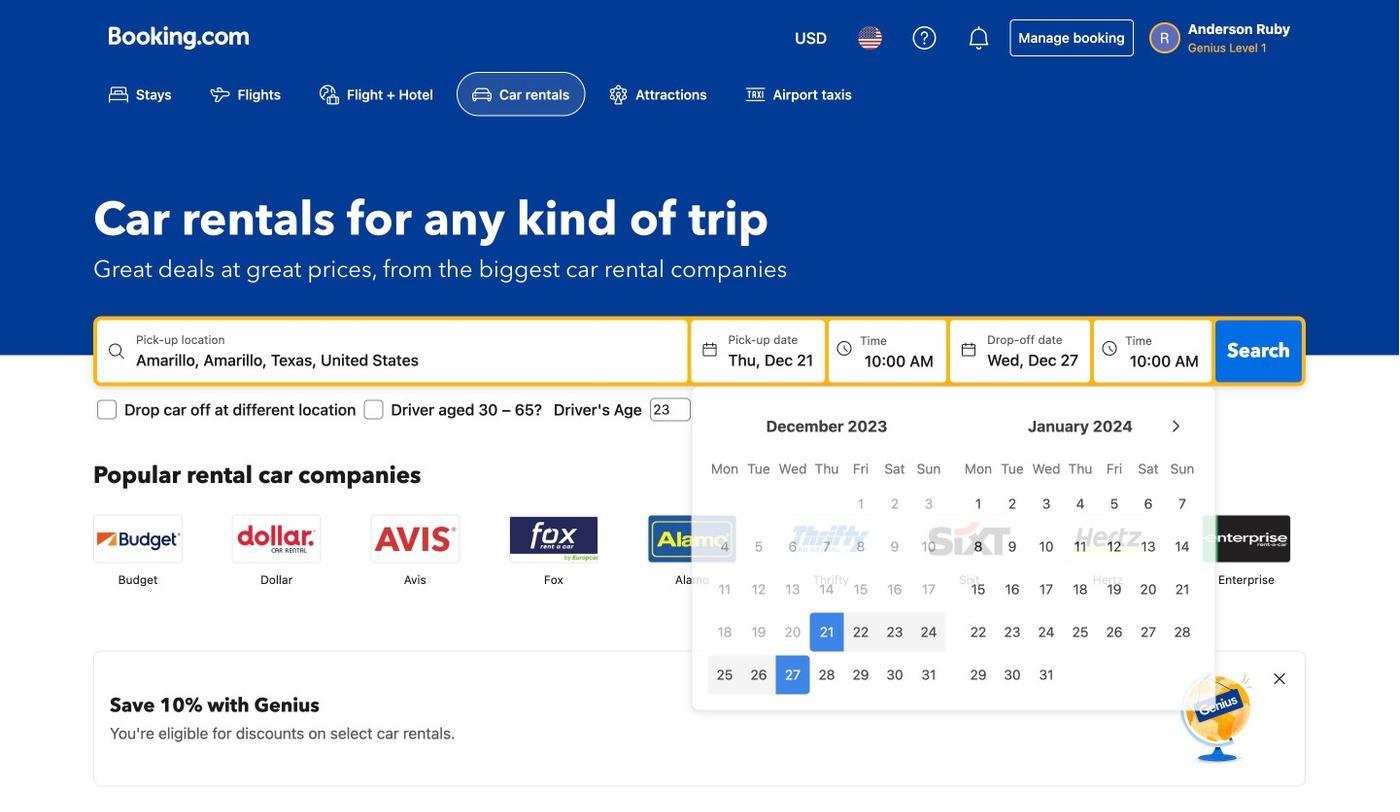Task type: describe. For each thing, give the bounding box(es) containing it.
Pick-up location field
[[136, 348, 687, 371]]

enterprise logo image
[[1203, 515, 1290, 562]]

3 January 2024 checkbox
[[1030, 484, 1064, 523]]

23 December 2023 checkbox
[[878, 612, 912, 651]]

13 January 2024 checkbox
[[1132, 527, 1166, 566]]

29 December 2023 checkbox
[[844, 655, 878, 694]]

18 January 2024 checkbox
[[1064, 570, 1098, 609]]

26 January 2024 checkbox
[[1098, 612, 1132, 651]]

11 December 2023 checkbox
[[708, 570, 742, 609]]

7 January 2024 checkbox
[[1166, 484, 1200, 523]]

30 January 2024 checkbox
[[996, 655, 1030, 694]]

sixt logo image
[[926, 515, 1013, 562]]

20 December 2023 checkbox
[[776, 612, 810, 651]]

5 December 2023 checkbox
[[742, 527, 776, 566]]

28 December 2023 checkbox
[[810, 655, 844, 694]]

16 December 2023 checkbox
[[878, 570, 912, 609]]

booking.com online hotel reservations image
[[109, 26, 249, 50]]

14 December 2023 checkbox
[[810, 570, 844, 609]]

27 December 2023 checkbox
[[776, 655, 810, 694]]

25 January 2024 checkbox
[[1064, 612, 1098, 651]]

2 January 2024 checkbox
[[996, 484, 1030, 523]]

17 December 2023 checkbox
[[912, 570, 946, 609]]

13 December 2023 checkbox
[[776, 570, 810, 609]]

18 December 2023 checkbox
[[708, 612, 742, 651]]

28 January 2024 checkbox
[[1166, 612, 1200, 651]]

30 December 2023 checkbox
[[878, 655, 912, 694]]

17 January 2024 checkbox
[[1030, 570, 1064, 609]]

4 January 2024 checkbox
[[1064, 484, 1098, 523]]

5 January 2024 checkbox
[[1098, 484, 1132, 523]]

1 December 2023 checkbox
[[844, 484, 878, 523]]

21 January 2024 checkbox
[[1166, 570, 1200, 609]]

6 January 2024 checkbox
[[1132, 484, 1166, 523]]

14 January 2024 checkbox
[[1166, 527, 1200, 566]]

4 December 2023 checkbox
[[708, 527, 742, 566]]

avis logo image
[[371, 515, 459, 562]]

alamo logo image
[[649, 515, 736, 562]]

10 December 2023 checkbox
[[912, 527, 946, 566]]

hertz logo image
[[1064, 515, 1152, 562]]

dollar logo image
[[233, 515, 320, 562]]

10 January 2024 checkbox
[[1030, 527, 1064, 566]]

12 December 2023 checkbox
[[742, 570, 776, 609]]

31 January 2024 checkbox
[[1030, 655, 1064, 694]]

15 January 2024 checkbox
[[962, 570, 996, 609]]



Task type: locate. For each thing, give the bounding box(es) containing it.
thrifty logo image
[[787, 515, 875, 562]]

8 December 2023 checkbox
[[844, 527, 878, 566]]

8 January 2024 checkbox
[[962, 527, 996, 566]]

grid
[[708, 449, 946, 694], [962, 449, 1200, 694]]

22 December 2023 checkbox
[[844, 612, 878, 651]]

29 January 2024 checkbox
[[962, 655, 996, 694]]

1 horizontal spatial grid
[[962, 449, 1200, 694]]

1 grid from the left
[[708, 449, 946, 694]]

budget logo image
[[94, 515, 182, 562]]

6 December 2023 checkbox
[[776, 527, 810, 566]]

26 December 2023 checkbox
[[742, 655, 776, 694]]

7 December 2023 checkbox
[[810, 527, 844, 566]]

21 December 2023 checkbox
[[810, 612, 844, 651]]

27 January 2024 checkbox
[[1132, 612, 1166, 651]]

19 December 2023 checkbox
[[742, 612, 776, 651]]

11 January 2024 checkbox
[[1064, 527, 1098, 566]]

20 January 2024 checkbox
[[1132, 570, 1166, 609]]

3 December 2023 checkbox
[[912, 484, 946, 523]]

16 January 2024 checkbox
[[996, 570, 1030, 609]]

9 January 2024 checkbox
[[996, 527, 1030, 566]]

2 grid from the left
[[962, 449, 1200, 694]]

12 January 2024 checkbox
[[1098, 527, 1132, 566]]

31 December 2023 checkbox
[[912, 655, 946, 694]]

0 horizontal spatial grid
[[708, 449, 946, 694]]

25 December 2023 checkbox
[[708, 655, 742, 694]]

23 January 2024 checkbox
[[996, 612, 1030, 651]]

24 December 2023 checkbox
[[912, 612, 946, 651]]

19 January 2024 checkbox
[[1098, 570, 1132, 609]]

24 January 2024 checkbox
[[1030, 612, 1064, 651]]

22 January 2024 checkbox
[[962, 612, 996, 651]]

2 December 2023 checkbox
[[878, 484, 912, 523]]

9 December 2023 checkbox
[[878, 527, 912, 566]]

cell
[[810, 609, 844, 651], [844, 609, 878, 651], [878, 609, 912, 651], [912, 609, 946, 651], [708, 651, 742, 694], [742, 651, 776, 694], [776, 651, 810, 694]]

15 December 2023 checkbox
[[844, 570, 878, 609]]

1 January 2024 checkbox
[[962, 484, 996, 523]]

None number field
[[650, 398, 691, 421]]

fox logo image
[[510, 515, 598, 562]]



Task type: vqa. For each thing, say whether or not it's contained in the screenshot.
package inside package discounts save more when you book a vacation package
no



